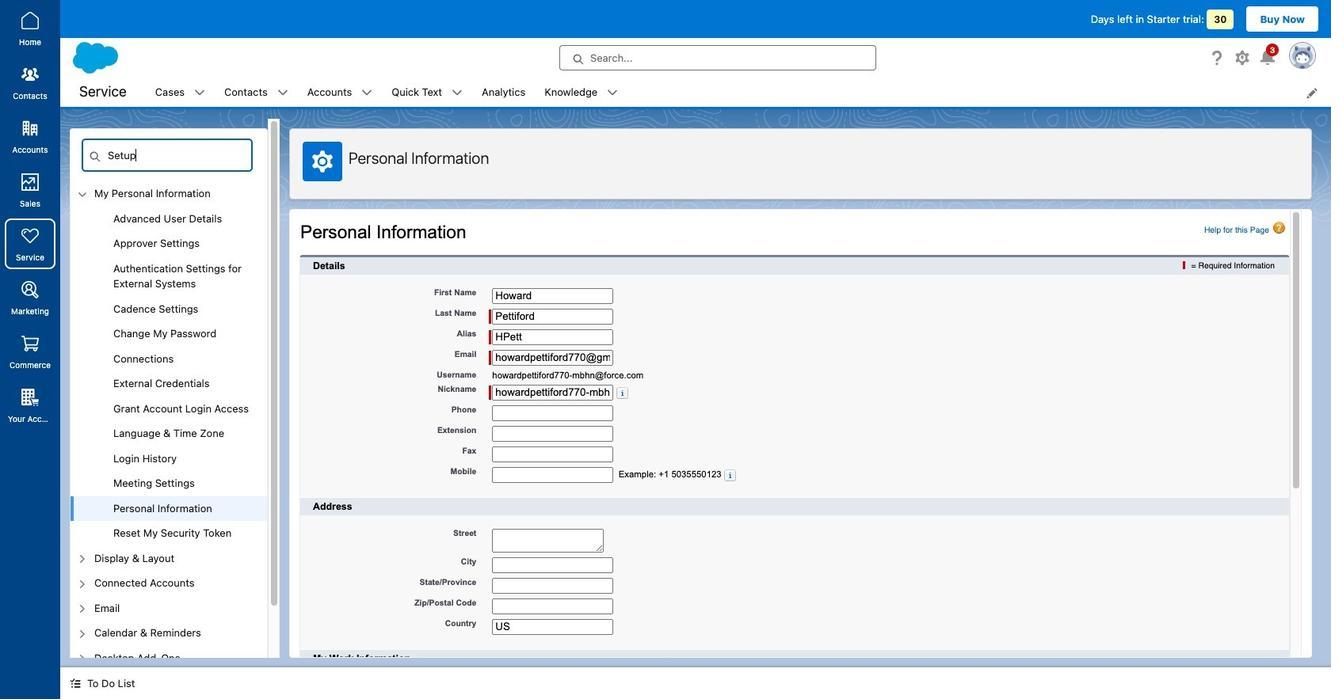 Task type: describe. For each thing, give the bounding box(es) containing it.
2 list item from the left
[[215, 78, 298, 107]]

Quick Find search field
[[82, 139, 253, 172]]

1 list item from the left
[[146, 78, 215, 107]]

my personal information tree item
[[71, 181, 267, 546]]

setup tree tree
[[71, 181, 267, 700]]

personal information tree item
[[71, 496, 267, 521]]

4 list item from the left
[[382, 78, 472, 107]]

5 list item from the left
[[535, 78, 628, 107]]

1 text default image from the left
[[194, 87, 205, 99]]



Task type: locate. For each thing, give the bounding box(es) containing it.
0 horizontal spatial text default image
[[70, 679, 81, 690]]

group
[[71, 206, 267, 546]]

list
[[146, 78, 1331, 107]]

3 text default image from the left
[[452, 87, 463, 99]]

list item
[[146, 78, 215, 107], [215, 78, 298, 107], [298, 78, 382, 107], [382, 78, 472, 107], [535, 78, 628, 107]]

text default image
[[362, 87, 373, 99], [70, 679, 81, 690]]

3 list item from the left
[[298, 78, 382, 107]]

1 horizontal spatial text default image
[[362, 87, 373, 99]]

4 text default image from the left
[[607, 87, 618, 99]]

2 text default image from the left
[[277, 87, 288, 99]]

0 vertical spatial text default image
[[362, 87, 373, 99]]

text default image
[[194, 87, 205, 99], [277, 87, 288, 99], [452, 87, 463, 99], [607, 87, 618, 99]]

1 vertical spatial text default image
[[70, 679, 81, 690]]



Task type: vqa. For each thing, say whether or not it's contained in the screenshot.
Personal Information tree item
yes



